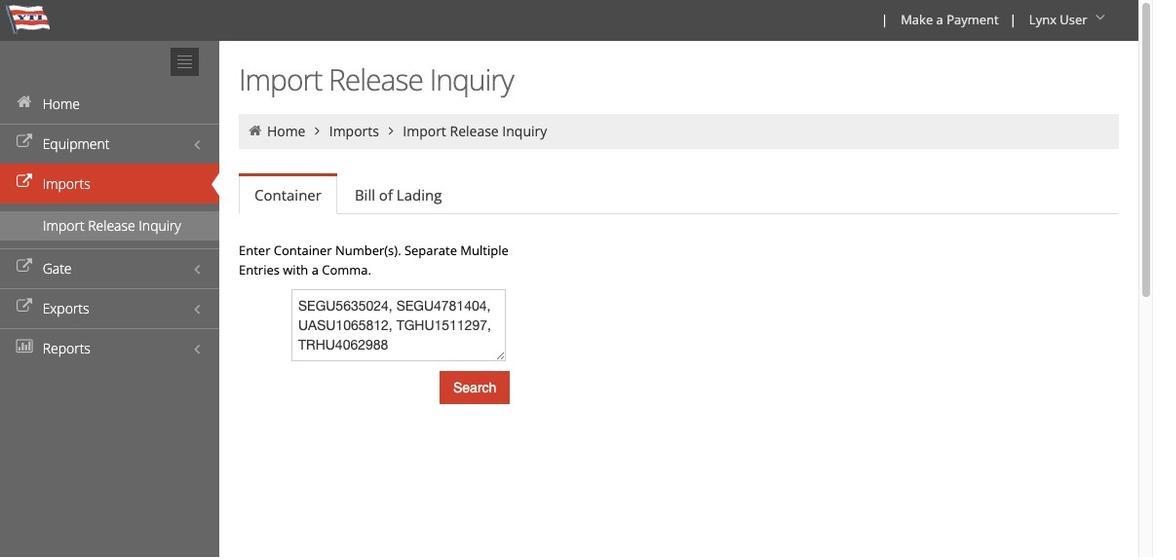 Task type: describe. For each thing, give the bounding box(es) containing it.
inquiry for bottom the import release inquiry link
[[139, 216, 181, 235]]

equipment
[[43, 135, 110, 153]]

make
[[901, 11, 933, 28]]

import release inquiry for the right the import release inquiry link
[[403, 122, 547, 140]]

make a payment
[[901, 11, 999, 28]]

number(s).
[[335, 242, 401, 259]]

with
[[283, 261, 308, 279]]

bill
[[355, 185, 375, 205]]

0 vertical spatial home
[[43, 95, 80, 113]]

reports
[[43, 339, 91, 358]]

make a payment link
[[892, 0, 1006, 41]]

0 vertical spatial home image
[[15, 96, 34, 109]]

search button
[[440, 371, 510, 405]]

1 horizontal spatial import release inquiry link
[[403, 122, 547, 140]]

bar chart image
[[15, 340, 34, 354]]

container inside enter container number(s).  separate multiple entries with a comma.
[[274, 242, 332, 259]]

of
[[379, 185, 393, 205]]

exports link
[[0, 289, 219, 329]]

equipment link
[[0, 124, 219, 164]]

import release inquiry for bottom the import release inquiry link
[[43, 216, 181, 235]]

1 vertical spatial import release inquiry link
[[0, 212, 219, 241]]

multiple
[[461, 242, 509, 259]]

exports
[[43, 299, 89, 318]]

search
[[453, 380, 497, 396]]

payment
[[947, 11, 999, 28]]

1 | from the left
[[881, 11, 888, 28]]

entries
[[239, 261, 280, 279]]

lynx user link
[[1021, 0, 1117, 41]]

external link image for gate
[[15, 260, 34, 274]]

1 horizontal spatial imports link
[[329, 122, 379, 140]]

user
[[1060, 11, 1088, 28]]

gate
[[43, 259, 72, 278]]

enter
[[239, 242, 270, 259]]

bill of lading link
[[339, 175, 458, 214]]

gate link
[[0, 249, 219, 289]]



Task type: vqa. For each thing, say whether or not it's contained in the screenshot.
Here link
no



Task type: locate. For each thing, give the bounding box(es) containing it.
inquiry
[[430, 59, 514, 99], [502, 122, 547, 140], [139, 216, 181, 235]]

|
[[881, 11, 888, 28], [1010, 11, 1017, 28]]

1 vertical spatial import release inquiry
[[403, 122, 547, 140]]

imports link
[[329, 122, 379, 140], [0, 164, 219, 204]]

home
[[43, 95, 80, 113], [267, 122, 306, 140]]

0 vertical spatial imports
[[329, 122, 379, 140]]

0 vertical spatial import release inquiry link
[[403, 122, 547, 140]]

0 vertical spatial a
[[937, 11, 944, 28]]

1 horizontal spatial imports
[[329, 122, 379, 140]]

0 horizontal spatial home
[[43, 95, 80, 113]]

3 external link image from the top
[[15, 300, 34, 314]]

external link image up external link image
[[15, 136, 34, 149]]

0 vertical spatial external link image
[[15, 136, 34, 149]]

1 vertical spatial release
[[450, 122, 499, 140]]

1 vertical spatial external link image
[[15, 260, 34, 274]]

a right make
[[937, 11, 944, 28]]

home image
[[15, 96, 34, 109], [247, 124, 264, 137]]

a
[[937, 11, 944, 28], [312, 261, 319, 279]]

imports down the equipment
[[43, 175, 90, 193]]

inquiry inside the import release inquiry link
[[139, 216, 181, 235]]

external link image
[[15, 175, 34, 189]]

import release inquiry link up gate link
[[0, 212, 219, 241]]

0 horizontal spatial release
[[88, 216, 135, 235]]

release right angle right icon
[[450, 122, 499, 140]]

separate
[[404, 242, 457, 259]]

release up angle right icon
[[329, 59, 423, 99]]

0 horizontal spatial import
[[43, 216, 84, 235]]

1 horizontal spatial home
[[267, 122, 306, 140]]

enter container number(s).  separate multiple entries with a comma.
[[239, 242, 509, 279]]

1 horizontal spatial home image
[[247, 124, 264, 137]]

1 vertical spatial container
[[274, 242, 332, 259]]

1 external link image from the top
[[15, 136, 34, 149]]

1 vertical spatial import
[[403, 122, 446, 140]]

1 vertical spatial inquiry
[[502, 122, 547, 140]]

external link image inside gate link
[[15, 260, 34, 274]]

home link
[[0, 84, 219, 124], [267, 122, 306, 140]]

external link image for equipment
[[15, 136, 34, 149]]

external link image for exports
[[15, 300, 34, 314]]

bill of lading
[[355, 185, 442, 205]]

home link left angle right image
[[267, 122, 306, 140]]

| left make
[[881, 11, 888, 28]]

home left angle right image
[[267, 122, 306, 140]]

0 horizontal spatial import release inquiry link
[[0, 212, 219, 241]]

angle down image
[[1091, 11, 1110, 24]]

1 vertical spatial home image
[[247, 124, 264, 137]]

container up enter
[[254, 185, 322, 205]]

0 horizontal spatial home image
[[15, 96, 34, 109]]

1 vertical spatial imports link
[[0, 164, 219, 204]]

import up gate
[[43, 216, 84, 235]]

0 vertical spatial inquiry
[[430, 59, 514, 99]]

1 horizontal spatial home link
[[267, 122, 306, 140]]

imports link down the equipment
[[0, 164, 219, 204]]

2 horizontal spatial import
[[403, 122, 446, 140]]

angle right image
[[309, 124, 326, 137]]

imports
[[329, 122, 379, 140], [43, 175, 90, 193]]

home image left angle right image
[[247, 124, 264, 137]]

2 external link image from the top
[[15, 260, 34, 274]]

home link up the equipment
[[0, 84, 219, 124]]

home up the equipment
[[43, 95, 80, 113]]

lading
[[397, 185, 442, 205]]

import release inquiry
[[239, 59, 514, 99], [403, 122, 547, 140], [43, 216, 181, 235]]

external link image inside the exports 'link'
[[15, 300, 34, 314]]

1 horizontal spatial release
[[329, 59, 423, 99]]

release up gate link
[[88, 216, 135, 235]]

0 horizontal spatial |
[[881, 11, 888, 28]]

1 horizontal spatial a
[[937, 11, 944, 28]]

container
[[254, 185, 322, 205], [274, 242, 332, 259]]

None text field
[[292, 290, 506, 362]]

imports right angle right image
[[329, 122, 379, 140]]

2 vertical spatial release
[[88, 216, 135, 235]]

import release inquiry up angle right icon
[[239, 59, 514, 99]]

lynx user
[[1029, 11, 1088, 28]]

lynx
[[1029, 11, 1057, 28]]

import release inquiry link right angle right icon
[[403, 122, 547, 140]]

a right with
[[312, 261, 319, 279]]

import right angle right icon
[[403, 122, 446, 140]]

import for the right the import release inquiry link
[[403, 122, 446, 140]]

import for bottom the import release inquiry link
[[43, 216, 84, 235]]

1 vertical spatial imports
[[43, 175, 90, 193]]

import release inquiry link
[[403, 122, 547, 140], [0, 212, 219, 241]]

1 vertical spatial a
[[312, 261, 319, 279]]

external link image up bar chart icon
[[15, 300, 34, 314]]

angle right image
[[383, 124, 400, 137]]

import release inquiry up gate link
[[43, 216, 181, 235]]

0 vertical spatial imports link
[[329, 122, 379, 140]]

1 vertical spatial home
[[267, 122, 306, 140]]

external link image left gate
[[15, 260, 34, 274]]

imports link right angle right image
[[329, 122, 379, 140]]

0 horizontal spatial imports link
[[0, 164, 219, 204]]

reports link
[[0, 329, 219, 369]]

2 horizontal spatial release
[[450, 122, 499, 140]]

a inside enter container number(s).  separate multiple entries with a comma.
[[312, 261, 319, 279]]

import
[[239, 59, 322, 99], [403, 122, 446, 140], [43, 216, 84, 235]]

import up angle right image
[[239, 59, 322, 99]]

1 horizontal spatial import
[[239, 59, 322, 99]]

container link
[[239, 176, 337, 214]]

import release inquiry right angle right icon
[[403, 122, 547, 140]]

0 horizontal spatial home link
[[0, 84, 219, 124]]

0 vertical spatial container
[[254, 185, 322, 205]]

inquiry for the right the import release inquiry link
[[502, 122, 547, 140]]

0 horizontal spatial a
[[312, 261, 319, 279]]

0 vertical spatial import
[[239, 59, 322, 99]]

release
[[329, 59, 423, 99], [450, 122, 499, 140], [88, 216, 135, 235]]

external link image inside equipment link
[[15, 136, 34, 149]]

0 horizontal spatial imports
[[43, 175, 90, 193]]

comma.
[[322, 261, 371, 279]]

1 horizontal spatial |
[[1010, 11, 1017, 28]]

2 vertical spatial external link image
[[15, 300, 34, 314]]

0 vertical spatial import release inquiry
[[239, 59, 514, 99]]

2 | from the left
[[1010, 11, 1017, 28]]

0 vertical spatial release
[[329, 59, 423, 99]]

external link image
[[15, 136, 34, 149], [15, 260, 34, 274], [15, 300, 34, 314]]

2 vertical spatial inquiry
[[139, 216, 181, 235]]

container up with
[[274, 242, 332, 259]]

2 vertical spatial import release inquiry
[[43, 216, 181, 235]]

2 vertical spatial import
[[43, 216, 84, 235]]

home image up external link image
[[15, 96, 34, 109]]

| left lynx on the right top of the page
[[1010, 11, 1017, 28]]



